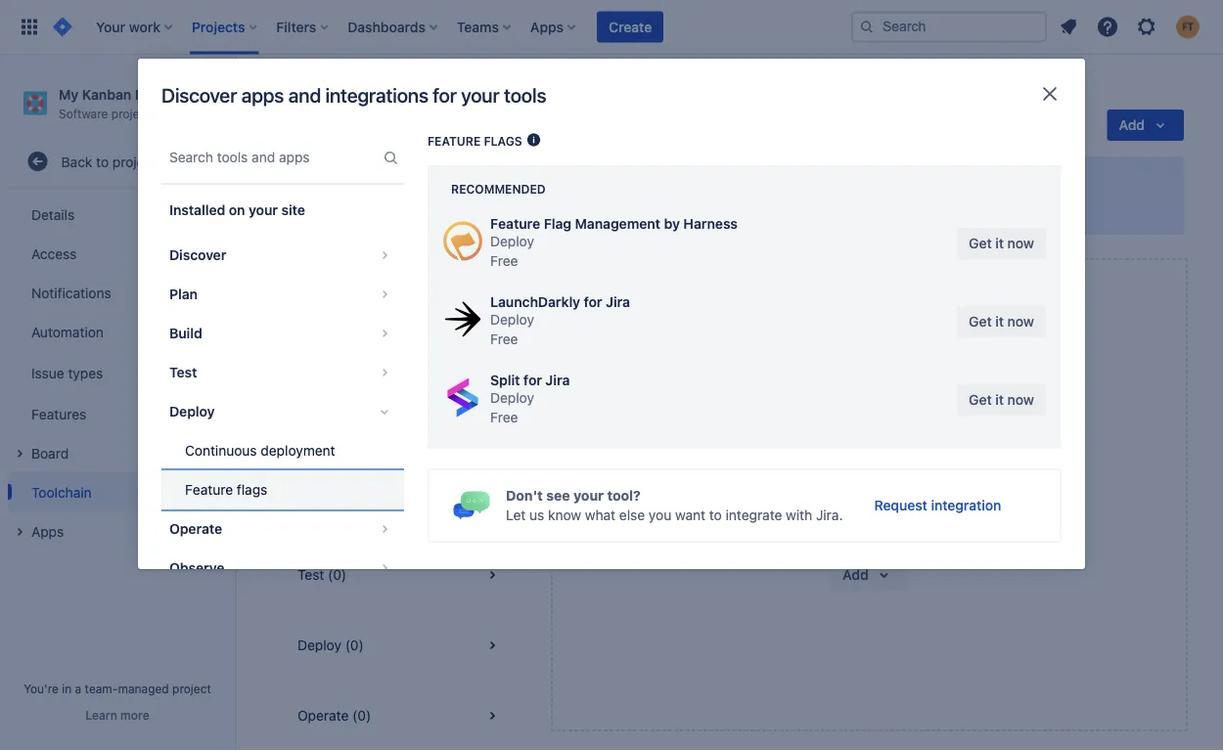 Task type: describe. For each thing, give the bounding box(es) containing it.
create banner
[[0, 0, 1223, 55]]

deploy inside button
[[297, 638, 341, 654]]

here.
[[891, 201, 923, 217]]

integration
[[931, 497, 1001, 514]]

back to project
[[61, 153, 157, 170]]

get for launchdarkly for jira
[[969, 314, 992, 330]]

chevron icon pointing right image for discover
[[373, 244, 396, 267]]

feature flag management by harness logo image
[[443, 222, 482, 261]]

management
[[575, 216, 661, 232]]

now for launchdarkly for jira
[[1008, 314, 1034, 330]]

continuous deployment
[[185, 443, 335, 459]]

test button
[[161, 353, 404, 392]]

tools inside button
[[349, 285, 380, 301]]

improve
[[720, 514, 771, 530]]

a
[[75, 682, 81, 696]]

discover button
[[161, 236, 404, 275]]

know
[[548, 507, 581, 523]]

now for split for jira
[[1008, 392, 1034, 408]]

operate for operate
[[169, 521, 222, 537]]

to right back on the left top of page
[[96, 153, 109, 170]]

it for launchdarkly for jira deploy free
[[995, 314, 1004, 330]]

Search field
[[851, 11, 1047, 43]]

launchdarkly for jira deploy free
[[490, 294, 630, 347]]

your inside installed on your site 'button'
[[249, 202, 278, 218]]

flag
[[544, 216, 571, 232]]

free inside 'feature flag management by harness deploy free'
[[490, 253, 518, 269]]

jira.
[[816, 507, 843, 523]]

project settings
[[488, 82, 587, 98]]

split
[[490, 372, 520, 388]]

you
[[649, 507, 672, 523]]

group inside discover apps and integrations for your tools dialog
[[161, 230, 404, 633]]

request
[[874, 497, 927, 514]]

integrate
[[726, 507, 782, 523]]

installed
[[169, 202, 225, 218]]

request integration button
[[863, 490, 1013, 521]]

access
[[31, 245, 77, 262]]

us
[[529, 507, 544, 523]]

(0) for build (0)
[[333, 497, 351, 513]]

(0) for test (0)
[[328, 567, 346, 583]]

view all tools (0) button
[[274, 258, 527, 329]]

see
[[546, 488, 570, 504]]

close modal image
[[1038, 82, 1062, 106]]

continuous
[[185, 443, 257, 459]]

(0) for plan (0)
[[328, 426, 347, 442]]

split for jira deploy free
[[490, 372, 570, 426]]

projects link
[[270, 78, 322, 102]]

toolchain.
[[935, 534, 996, 550]]

team's
[[995, 514, 1037, 530]]

what
[[585, 507, 616, 523]]

my kanban project
[[345, 82, 464, 98]]

deployment
[[261, 443, 335, 459]]

plan button
[[161, 275, 404, 314]]

tools inside build your toolchain to improve workflow and ship faster, add your team's tools and work to your project toolchain.
[[742, 534, 773, 550]]

chevron icon pointing right image for test
[[373, 361, 396, 385]]

operate (0) button
[[274, 681, 527, 751]]

plan (0) button
[[274, 399, 527, 470]]

deploy (0) button
[[274, 611, 527, 681]]

create button
[[597, 11, 664, 43]]

managed
[[118, 682, 169, 696]]

recommended
[[451, 182, 546, 196]]

give feedback button
[[948, 110, 1092, 141]]

right
[[858, 201, 887, 217]]

deploy (0)
[[297, 638, 364, 654]]

issue types link
[[8, 351, 227, 395]]

build button
[[161, 314, 404, 353]]

access link
[[8, 234, 227, 273]]

connect
[[558, 201, 609, 217]]

welcome to your project toolchain discover integrations for your tools, connect work to your project, and manage it all right here.
[[329, 173, 923, 217]]

jira for split for jira deploy free
[[545, 372, 570, 388]]

ship
[[862, 514, 889, 530]]

all inside the view all tools (0) button
[[332, 285, 346, 301]]

your inside don't see your tool? let us know what else you want to integrate with jira.
[[573, 488, 604, 504]]

deploy button
[[161, 392, 404, 432]]

kanban for my kanban project software project
[[82, 86, 131, 102]]

discover for discover apps and integrations for your tools
[[161, 84, 237, 107]]

feature inside "button"
[[185, 482, 233, 498]]

manage
[[774, 201, 824, 217]]

observe
[[169, 560, 224, 576]]

discover apps and integrations for your tools
[[161, 84, 546, 107]]

request integration
[[874, 497, 1001, 514]]

tools inside dialog
[[504, 84, 546, 107]]

chevron icon pointing right image for observe
[[373, 557, 396, 580]]

search image
[[859, 19, 875, 35]]

view all tools (0)
[[297, 285, 403, 301]]

build for your
[[797, 486, 834, 504]]

feedback
[[1020, 117, 1080, 133]]

learn more button
[[85, 707, 149, 723]]

build (0)
[[297, 497, 351, 513]]

apps button
[[8, 512, 227, 551]]

build inside 'button'
[[169, 325, 202, 341]]

automation link
[[8, 312, 227, 351]]

2 horizontal spatial project
[[488, 82, 532, 98]]

else
[[619, 507, 645, 523]]

tools,
[[519, 201, 554, 217]]

installed on your site button
[[161, 191, 404, 230]]

automation
[[31, 324, 104, 340]]

all inside welcome to your project toolchain discover integrations for your tools, connect work to your project, and manage it all right here.
[[840, 201, 854, 217]]

learn more
[[85, 708, 149, 722]]

in
[[62, 682, 72, 696]]

faster,
[[892, 514, 932, 530]]

plan for plan (0)
[[297, 426, 325, 442]]

discover inside welcome to your project toolchain discover integrations for your tools, connect work to your project, and manage it all right here.
[[329, 201, 384, 217]]

Search tools and apps field
[[163, 140, 379, 175]]

get for feature flag management by harness
[[969, 235, 992, 251]]

kanban for my kanban project
[[368, 82, 416, 98]]

welcome
[[329, 173, 396, 191]]

primary element
[[12, 0, 851, 54]]

(0) for deploy (0)
[[345, 638, 364, 654]]

with
[[786, 507, 812, 523]]

test (0)
[[297, 567, 346, 583]]

chevron icon pointing right image for operate
[[373, 518, 396, 541]]

you're
[[24, 682, 59, 696]]

build (0) button
[[274, 470, 527, 540]]

flags inside "button"
[[237, 482, 267, 498]]

deploy inside button
[[169, 404, 215, 420]]

build your toolchain to improve workflow and ship faster, add your team's tools and work to your project toolchain.
[[701, 486, 1037, 550]]

project right managed
[[172, 682, 211, 696]]

for inside welcome to your project toolchain discover integrations for your tools, connect work to your project, and manage it all right here.
[[466, 201, 484, 217]]

get it now button for launchdarkly for jira
[[957, 306, 1046, 338]]

to
[[701, 514, 717, 530]]



Task type: vqa. For each thing, say whether or not it's contained in the screenshot.
6th Chevron icon pointing right
yes



Task type: locate. For each thing, give the bounding box(es) containing it.
and down workflow
[[777, 534, 801, 550]]

project up feature flag management by harness logo
[[455, 173, 507, 191]]

for inside split for jira deploy free
[[523, 372, 542, 388]]

deploy down launchdarkly
[[490, 312, 534, 328]]

test inside button
[[169, 364, 197, 381]]

deploy down split
[[490, 390, 534, 406]]

integrations up feature flag management by harness logo
[[388, 201, 463, 217]]

features
[[31, 406, 86, 422]]

0 horizontal spatial toolchain
[[511, 173, 578, 191]]

0 vertical spatial feature flags
[[428, 134, 522, 148]]

0 horizontal spatial plan
[[169, 286, 198, 302]]

team-
[[85, 682, 118, 696]]

deploy down tools,
[[490, 233, 534, 250]]

2 get it now button from the top
[[957, 306, 1046, 338]]

1 vertical spatial get it now button
[[957, 306, 1046, 338]]

0 vertical spatial operate
[[169, 521, 222, 537]]

0 horizontal spatial toolchain
[[31, 484, 92, 500]]

(0) up deploy (0)
[[328, 567, 346, 583]]

it inside welcome to your project toolchain discover integrations for your tools, connect work to your project, and manage it all right here.
[[828, 201, 836, 217]]

chevron icon pointing right image inside test button
[[373, 361, 396, 385]]

test
[[169, 364, 197, 381], [297, 567, 324, 583]]

chevron icon pointing right image left the apps image
[[373, 518, 396, 541]]

1 horizontal spatial feature
[[428, 134, 481, 148]]

for
[[433, 84, 457, 107], [466, 201, 484, 217], [584, 294, 602, 310], [523, 372, 542, 388]]

jira
[[606, 294, 630, 310], [545, 372, 570, 388]]

integrations inside welcome to your project toolchain discover integrations for your tools, connect work to your project, and manage it all right here.
[[388, 201, 463, 217]]

1 horizontal spatial toolchain
[[274, 112, 372, 139]]

feature flag management by harness deploy free
[[490, 216, 738, 269]]

feature flags up recommended
[[428, 134, 522, 148]]

free for split
[[490, 410, 518, 426]]

free for launchdarkly
[[490, 331, 518, 347]]

0 horizontal spatial feature
[[185, 482, 233, 498]]

0 vertical spatial plan
[[169, 286, 198, 302]]

discover apps and integrations for your tools dialog
[[138, 59, 1085, 678]]

notifications
[[31, 285, 111, 301]]

3 get from the top
[[969, 392, 992, 408]]

2 horizontal spatial build
[[797, 486, 834, 504]]

operate up observe
[[169, 521, 222, 537]]

(0) down "deployment"
[[333, 497, 351, 513]]

2 horizontal spatial tools
[[742, 534, 773, 550]]

chevron icon pointing right image for build
[[373, 322, 396, 345]]

flags left toggle features on demand for experimentation and reliability icon
[[484, 134, 522, 148]]

1 vertical spatial jira
[[545, 372, 570, 388]]

details
[[31, 206, 75, 222]]

2 vertical spatial now
[[1008, 392, 1034, 408]]

1 horizontal spatial toolchain
[[874, 486, 942, 504]]

0 horizontal spatial kanban
[[82, 86, 131, 102]]

0 horizontal spatial feature flags
[[185, 482, 267, 498]]

get it now
[[969, 235, 1034, 251], [969, 314, 1034, 330], [969, 392, 1034, 408]]

plan up "deployment"
[[297, 426, 325, 442]]

toolchain down discover apps and integrations for your tools
[[274, 112, 372, 139]]

1 vertical spatial all
[[332, 285, 346, 301]]

feature flags button
[[161, 471, 404, 510]]

0 horizontal spatial flags
[[237, 482, 267, 498]]

1 horizontal spatial operate
[[297, 708, 349, 724]]

1 vertical spatial free
[[490, 331, 518, 347]]

free inside launchdarkly for jira deploy free
[[490, 331, 518, 347]]

1 vertical spatial feature
[[490, 216, 540, 232]]

1 vertical spatial tools
[[349, 285, 380, 301]]

2 horizontal spatial feature
[[490, 216, 540, 232]]

1 vertical spatial get
[[969, 314, 992, 330]]

0 vertical spatial discover
[[161, 84, 237, 107]]

chevron icon pointing right image up chevron icon pointing down
[[373, 361, 396, 385]]

2 now from the top
[[1008, 314, 1034, 330]]

chevron icon pointing right image
[[373, 244, 396, 267], [373, 283, 396, 306], [373, 322, 396, 345], [373, 361, 396, 385], [373, 518, 396, 541], [373, 557, 396, 580]]

1 vertical spatial plan
[[297, 426, 325, 442]]

and
[[288, 84, 321, 107], [747, 201, 770, 217], [835, 514, 858, 530], [777, 534, 801, 550]]

flags down continuous deployment
[[237, 482, 267, 498]]

chevron icon pointing right image right view
[[373, 283, 396, 306]]

build down "deployment"
[[297, 497, 329, 513]]

jira down 'feature flag management by harness deploy free'
[[606, 294, 630, 310]]

and left ship
[[835, 514, 858, 530]]

project inside 'my kanban project software project'
[[111, 106, 150, 120]]

free right feature flag management by harness logo
[[490, 253, 518, 269]]

operate (0)
[[297, 708, 371, 724]]

1 horizontal spatial build
[[297, 497, 329, 513]]

1 get from the top
[[969, 235, 992, 251]]

1 horizontal spatial work
[[804, 534, 835, 550]]

project down primary element
[[419, 82, 464, 98]]

to inside build your toolchain to improve workflow and ship faster, add your team's tools and work to your project toolchain.
[[838, 534, 851, 550]]

1 vertical spatial test
[[297, 567, 324, 583]]

get it now button for split for jira
[[957, 385, 1046, 416]]

2 free from the top
[[490, 331, 518, 347]]

my inside 'my kanban project software project'
[[59, 86, 78, 102]]

settings
[[536, 82, 587, 98]]

apps image image
[[453, 491, 490, 520]]

get it now for split for jira
[[969, 392, 1034, 408]]

get it now for feature flag management by harness
[[969, 235, 1034, 251]]

discover down installed
[[169, 247, 226, 263]]

build up issue types link
[[169, 325, 202, 341]]

(0) up operate (0)
[[345, 638, 364, 654]]

build inside build your toolchain to improve workflow and ship faster, add your team's tools and work to your project toolchain.
[[797, 486, 834, 504]]

2 get it now from the top
[[969, 314, 1034, 330]]

for right split
[[523, 372, 542, 388]]

(0) for operate (0)
[[352, 708, 371, 724]]

workflow
[[774, 514, 831, 530]]

work inside build your toolchain to improve workflow and ship faster, add your team's tools and work to your project toolchain.
[[804, 534, 835, 550]]

chevron icon pointing right image up view all tools (0)
[[373, 244, 396, 267]]

deploy down test (0)
[[297, 638, 341, 654]]

0 horizontal spatial work
[[613, 201, 643, 217]]

test inside 'button'
[[297, 567, 324, 583]]

my kanban project link
[[345, 78, 464, 102]]

you're in a team-managed project
[[24, 682, 211, 696]]

installed on your site
[[169, 202, 305, 218]]

types
[[68, 365, 103, 381]]

work inside welcome to your project toolchain discover integrations for your tools, connect work to your project, and manage it all right here.
[[613, 201, 643, 217]]

1 vertical spatial operate
[[297, 708, 349, 724]]

free inside split for jira deploy free
[[490, 410, 518, 426]]

work down workflow
[[804, 534, 835, 550]]

chevron icon pointing right image for plan
[[373, 283, 396, 306]]

1 vertical spatial integrations
[[388, 201, 463, 217]]

integrations right projects link
[[325, 84, 428, 107]]

plan inside discover apps and integrations for your tools dialog
[[169, 286, 198, 302]]

1 horizontal spatial project
[[419, 82, 464, 98]]

jira right split
[[545, 372, 570, 388]]

to
[[96, 153, 109, 170], [400, 173, 415, 191], [647, 201, 660, 217], [709, 507, 722, 523], [838, 534, 851, 550]]

3 get it now button from the top
[[957, 385, 1046, 416]]

chevron icon pointing right image inside the operate button
[[373, 518, 396, 541]]

1 vertical spatial toolchain
[[31, 484, 92, 500]]

all left right
[[840, 201, 854, 217]]

and inside welcome to your project toolchain discover integrations for your tools, connect work to your project, and manage it all right here.
[[747, 201, 770, 217]]

deploy inside 'feature flag management by harness deploy free'
[[490, 233, 534, 250]]

want
[[675, 507, 706, 523]]

operate for operate (0)
[[297, 708, 349, 724]]

0 vertical spatial flags
[[484, 134, 522, 148]]

2 vertical spatial feature
[[185, 482, 233, 498]]

build
[[169, 325, 202, 341], [797, 486, 834, 504], [297, 497, 329, 513]]

more
[[120, 708, 149, 722]]

my right the projects
[[345, 82, 364, 98]]

project right software
[[111, 106, 150, 120]]

1 horizontal spatial all
[[840, 201, 854, 217]]

2 vertical spatial get it now
[[969, 392, 1034, 408]]

0 horizontal spatial project
[[135, 86, 182, 102]]

plan (0)
[[297, 426, 347, 442]]

free
[[490, 253, 518, 269], [490, 331, 518, 347], [490, 410, 518, 426]]

discover down welcome
[[329, 201, 384, 217]]

(0) left launchdarkly for jira logo
[[384, 285, 403, 301]]

tools
[[504, 84, 546, 107], [349, 285, 380, 301], [742, 534, 773, 550]]

0 vertical spatial feature
[[428, 134, 481, 148]]

and right apps
[[288, 84, 321, 107]]

3 chevron icon pointing right image from the top
[[373, 322, 396, 345]]

observe button
[[161, 549, 404, 588]]

2 vertical spatial tools
[[742, 534, 773, 550]]

operate
[[169, 521, 222, 537], [297, 708, 349, 724]]

discover left apps
[[161, 84, 237, 107]]

view
[[297, 285, 328, 301]]

create
[[609, 19, 652, 35]]

work right 'connect'
[[613, 201, 643, 217]]

get for split for jira
[[969, 392, 992, 408]]

projects
[[270, 82, 322, 98]]

jira for launchdarkly for jira deploy free
[[606, 294, 630, 310]]

(0) down deploy (0)
[[352, 708, 371, 724]]

for down recommended
[[466, 201, 484, 217]]

split for jira logo image
[[443, 378, 482, 417]]

discover inside button
[[169, 247, 226, 263]]

project
[[111, 106, 150, 120], [112, 153, 157, 170], [455, 173, 507, 191], [886, 534, 931, 550], [172, 682, 211, 696]]

feature down recommended
[[490, 216, 540, 232]]

0 vertical spatial free
[[490, 253, 518, 269]]

1 horizontal spatial plan
[[297, 426, 325, 442]]

chevron icon pointing right image inside observe button
[[373, 557, 396, 580]]

launchdarkly
[[490, 294, 580, 310]]

0 vertical spatial tools
[[504, 84, 546, 107]]

1 horizontal spatial flags
[[484, 134, 522, 148]]

feature inside 'feature flag management by harness deploy free'
[[490, 216, 540, 232]]

to right want on the bottom right
[[709, 507, 722, 523]]

0 horizontal spatial operate
[[169, 521, 222, 537]]

1 horizontal spatial test
[[297, 567, 324, 583]]

0 horizontal spatial my
[[59, 86, 78, 102]]

3 free from the top
[[490, 410, 518, 426]]

toggle features on demand for experimentation and reliability image
[[526, 132, 542, 148]]

get it now button for feature flag management by harness
[[957, 228, 1046, 259]]

chevron icon pointing right image inside plan button
[[373, 283, 396, 306]]

test down the operate button
[[297, 567, 324, 583]]

project down faster,
[[886, 534, 931, 550]]

project inside build your toolchain to improve workflow and ship faster, add your team's tools and work to your project toolchain.
[[886, 534, 931, 550]]

board
[[31, 445, 69, 461]]

jira inside split for jira deploy free
[[545, 372, 570, 388]]

0 horizontal spatial jira
[[545, 372, 570, 388]]

to right welcome
[[400, 173, 415, 191]]

1 vertical spatial get it now
[[969, 314, 1034, 330]]

tools right view
[[349, 285, 380, 301]]

for right launchdarkly
[[584, 294, 602, 310]]

it for feature flag management by harness deploy free
[[995, 235, 1004, 251]]

3 now from the top
[[1008, 392, 1034, 408]]

2 vertical spatial free
[[490, 410, 518, 426]]

1 get it now button from the top
[[957, 228, 1046, 259]]

0 vertical spatial work
[[613, 201, 643, 217]]

project settings link
[[488, 78, 587, 102]]

plan up automation link
[[169, 286, 198, 302]]

test for test (0)
[[297, 567, 324, 583]]

on
[[229, 202, 245, 218]]

0 horizontal spatial all
[[332, 285, 346, 301]]

group containing discover
[[161, 230, 404, 633]]

2 get from the top
[[969, 314, 992, 330]]

1 get it now from the top
[[969, 235, 1034, 251]]

deploy up continuous
[[169, 404, 215, 420]]

2 vertical spatial discover
[[169, 247, 226, 263]]

feature
[[428, 134, 481, 148], [490, 216, 540, 232], [185, 482, 233, 498]]

toolchain up tools,
[[511, 173, 578, 191]]

don't see your tool? let us know what else you want to integrate with jira.
[[506, 488, 843, 523]]

group
[[8, 189, 227, 557], [161, 230, 404, 633]]

build up jira.
[[797, 486, 834, 504]]

1 horizontal spatial jira
[[606, 294, 630, 310]]

back to project link
[[8, 142, 227, 181]]

5 chevron icon pointing right image from the top
[[373, 518, 396, 541]]

test down automation link
[[169, 364, 197, 381]]

1 vertical spatial now
[[1008, 314, 1034, 330]]

my for my kanban project
[[345, 82, 364, 98]]

(0)
[[384, 285, 403, 301], [328, 426, 347, 442], [333, 497, 351, 513], [328, 567, 346, 583], [345, 638, 364, 654], [352, 708, 371, 724]]

site
[[281, 202, 305, 218]]

chevron icon pointing right image inside discover button
[[373, 244, 396, 267]]

toolchain inside build your toolchain to improve workflow and ship faster, add your team's tools and work to your project toolchain.
[[874, 486, 942, 504]]

my kanban project software project
[[59, 86, 182, 120]]

deploy
[[490, 233, 534, 250], [490, 312, 534, 328], [490, 390, 534, 406], [169, 404, 215, 420], [297, 638, 341, 654]]

group containing details
[[8, 189, 227, 557]]

issue types
[[31, 365, 103, 381]]

chevron icon pointing right image right test (0)
[[373, 557, 396, 580]]

0 vertical spatial get it now
[[969, 235, 1034, 251]]

don't
[[506, 488, 543, 504]]

free up split
[[490, 331, 518, 347]]

feature flags
[[428, 134, 522, 148], [185, 482, 267, 498]]

project inside welcome to your project toolchain discover integrations for your tools, connect work to your project, and manage it all right here.
[[455, 173, 507, 191]]

deploy inside split for jira deploy free
[[490, 390, 534, 406]]

1 now from the top
[[1008, 235, 1034, 251]]

jira software image
[[51, 15, 74, 39], [51, 15, 74, 39]]

let
[[506, 507, 526, 523]]

deploy inside launchdarkly for jira deploy free
[[490, 312, 534, 328]]

0 vertical spatial now
[[1008, 235, 1034, 251]]

toolchain inside toolchain link
[[31, 484, 92, 500]]

toolchain inside welcome to your project toolchain discover integrations for your tools, connect work to your project, and manage it all right here.
[[511, 173, 578, 191]]

1 vertical spatial work
[[804, 534, 835, 550]]

to down jira.
[[838, 534, 851, 550]]

launchdarkly for jira logo image
[[443, 300, 482, 339]]

for down primary element
[[433, 84, 457, 107]]

3 get it now from the top
[[969, 392, 1034, 408]]

0 horizontal spatial tools
[[349, 285, 380, 301]]

discover for discover
[[169, 247, 226, 263]]

build inside button
[[297, 497, 329, 513]]

it for split for jira deploy free
[[995, 392, 1004, 408]]

(0) inside 'button'
[[328, 567, 346, 583]]

kanban up software
[[82, 86, 131, 102]]

get it now button
[[957, 228, 1046, 259], [957, 306, 1046, 338], [957, 385, 1046, 416]]

your
[[461, 84, 500, 107], [419, 173, 451, 191], [487, 201, 515, 217], [663, 201, 691, 217], [249, 202, 278, 218], [838, 486, 870, 504], [573, 488, 604, 504], [963, 514, 991, 530], [855, 534, 883, 550]]

0 vertical spatial get it now button
[[957, 228, 1046, 259]]

1 horizontal spatial my
[[345, 82, 364, 98]]

to left the by
[[647, 201, 660, 217]]

1 vertical spatial flags
[[237, 482, 267, 498]]

apps
[[31, 523, 64, 539]]

all right view
[[332, 285, 346, 301]]

integrations inside dialog
[[325, 84, 428, 107]]

by
[[664, 216, 680, 232]]

and inside dialog
[[288, 84, 321, 107]]

and right project,
[[747, 201, 770, 217]]

project for my kanban project software project
[[135, 86, 182, 102]]

0 vertical spatial toolchain
[[511, 173, 578, 191]]

test for test
[[169, 364, 197, 381]]

issue
[[31, 365, 64, 381]]

tools down improve
[[742, 534, 773, 550]]

all
[[840, 201, 854, 217], [332, 285, 346, 301]]

feature down continuous
[[185, 482, 233, 498]]

free down split
[[490, 410, 518, 426]]

chevron icon pointing down image
[[373, 400, 396, 424]]

(0) inside button
[[345, 638, 364, 654]]

6 chevron icon pointing right image from the top
[[373, 557, 396, 580]]

to inside don't see your tool? let us know what else you want to integrate with jira.
[[709, 507, 722, 523]]

project up back to project link
[[135, 86, 182, 102]]

apps
[[241, 84, 284, 107]]

for inside launchdarkly for jira deploy free
[[584, 294, 602, 310]]

feature flags down continuous
[[185, 482, 267, 498]]

1 chevron icon pointing right image from the top
[[373, 244, 396, 267]]

my for my kanban project software project
[[59, 86, 78, 102]]

feature flags inside "button"
[[185, 482, 267, 498]]

test (0) button
[[274, 540, 527, 611]]

chevron icon pointing right image down view all tools (0)
[[373, 322, 396, 345]]

feature up recommended
[[428, 134, 481, 148]]

flags
[[484, 134, 522, 148], [237, 482, 267, 498]]

0 vertical spatial integrations
[[325, 84, 428, 107]]

0 vertical spatial get
[[969, 235, 992, 251]]

1 free from the top
[[490, 253, 518, 269]]

software
[[59, 106, 108, 120]]

features link
[[8, 395, 227, 434]]

tools up toggle features on demand for experimentation and reliability icon
[[504, 84, 546, 107]]

operate inside discover apps and integrations for your tools dialog
[[169, 521, 222, 537]]

4 chevron icon pointing right image from the top
[[373, 361, 396, 385]]

kanban inside 'my kanban project software project'
[[82, 86, 131, 102]]

learn
[[85, 708, 117, 722]]

build for (0)
[[297, 497, 329, 513]]

2 vertical spatial get
[[969, 392, 992, 408]]

1 horizontal spatial feature flags
[[428, 134, 522, 148]]

project inside 'my kanban project software project'
[[135, 86, 182, 102]]

plan for plan
[[169, 286, 198, 302]]

0 horizontal spatial build
[[169, 325, 202, 341]]

0 vertical spatial all
[[840, 201, 854, 217]]

0 vertical spatial jira
[[606, 294, 630, 310]]

chevron icon pointing right image inside build 'button'
[[373, 322, 396, 345]]

toolchain down board
[[31, 484, 92, 500]]

0 vertical spatial test
[[169, 364, 197, 381]]

now for feature flag management by harness
[[1008, 235, 1034, 251]]

1 vertical spatial discover
[[329, 201, 384, 217]]

0 horizontal spatial test
[[169, 364, 197, 381]]

give feedback
[[987, 117, 1080, 133]]

get it now for launchdarkly for jira
[[969, 314, 1034, 330]]

operate down deploy (0)
[[297, 708, 349, 724]]

kanban down primary element
[[368, 82, 416, 98]]

project for my kanban project
[[419, 82, 464, 98]]

continuous deployment button
[[161, 432, 404, 471]]

toolchain up faster,
[[874, 486, 942, 504]]

1 vertical spatial feature flags
[[185, 482, 267, 498]]

project left settings
[[488, 82, 532, 98]]

0 vertical spatial toolchain
[[274, 112, 372, 139]]

my up software
[[59, 86, 78, 102]]

tool?
[[607, 488, 641, 504]]

1 vertical spatial toolchain
[[874, 486, 942, 504]]

project up details link
[[112, 153, 157, 170]]

2 vertical spatial get it now button
[[957, 385, 1046, 416]]

jira inside launchdarkly for jira deploy free
[[606, 294, 630, 310]]

2 chevron icon pointing right image from the top
[[373, 283, 396, 306]]

1 horizontal spatial kanban
[[368, 82, 416, 98]]

(0) up "deployment"
[[328, 426, 347, 442]]

discover
[[161, 84, 237, 107], [329, 201, 384, 217], [169, 247, 226, 263]]

give
[[987, 117, 1016, 133]]

1 horizontal spatial tools
[[504, 84, 546, 107]]



